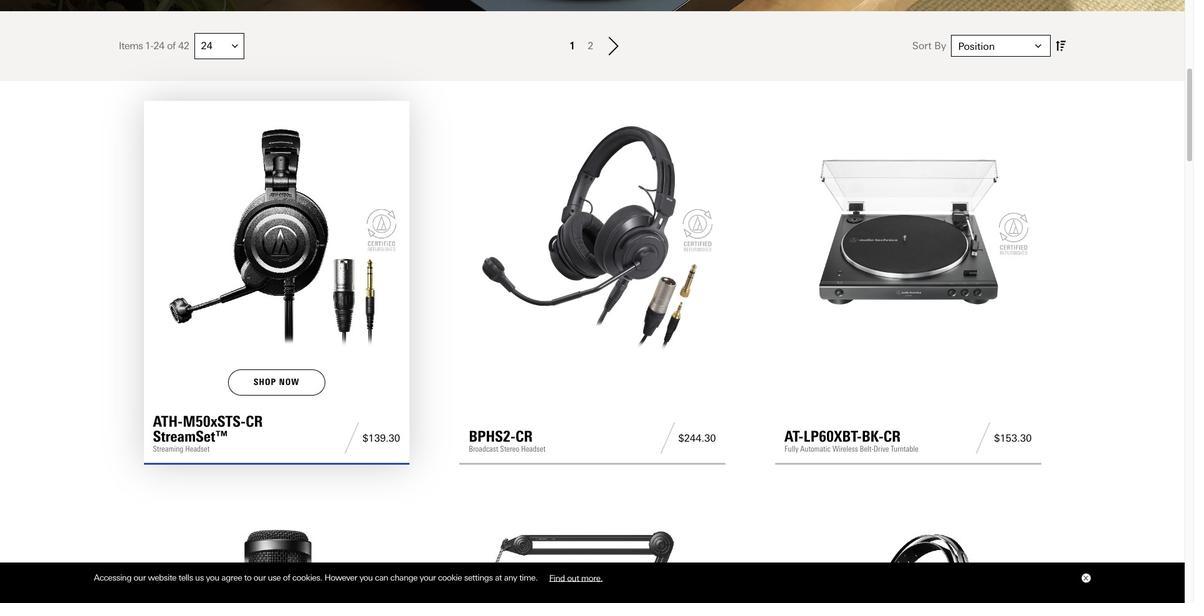 Task type: vqa. For each thing, say whether or not it's contained in the screenshot.
ATH-M50xSTS-CR StreamSet™ Streaming Headset at the left
yes



Task type: describe. For each thing, give the bounding box(es) containing it.
by
[[934, 40, 946, 52]]

ath-gl3 gaming headset with boom microphone image
[[785, 512, 1032, 603]]

website
[[148, 573, 176, 583]]

0 horizontal spatial of
[[167, 40, 176, 52]]

at lp60xbt bk cr image
[[785, 110, 1032, 357]]

ath-m50xsts-cr streamset™ streaming headset
[[153, 413, 263, 454]]

2
[[588, 40, 593, 52]]

cr inside ath-m50xsts-cr streamset™ streaming headset
[[246, 413, 263, 431]]

1 you from the left
[[206, 573, 219, 583]]

find out more. link
[[540, 568, 612, 587]]

bphs2-
[[469, 428, 516, 446]]

streaming
[[153, 444, 183, 454]]

out
[[567, 573, 579, 583]]

headset inside ath-m50xsts-cr streamset™ streaming headset
[[185, 444, 210, 454]]

set descending direction image
[[1056, 38, 1066, 54]]

belt-
[[860, 444, 874, 454]]

ath-
[[153, 413, 183, 431]]

at8700 cr image
[[469, 512, 716, 603]]

at2020 cr image
[[153, 512, 400, 603]]

ath-m50xsts-cr streamset™ image
[[153, 110, 400, 357]]

$139.30
[[363, 432, 400, 444]]

turntable
[[891, 444, 919, 454]]

2 our from the left
[[254, 573, 266, 583]]

1
[[569, 40, 575, 52]]

broadcast
[[469, 444, 498, 454]]

can
[[375, 573, 388, 583]]

sort
[[912, 40, 932, 52]]

accessing
[[94, 573, 131, 583]]

divider line image for at-lp60xbt-bk-cr
[[972, 423, 994, 454]]

accessing our website tells us you agree to our use of cookies. however you can change your cookie settings at any time.
[[94, 573, 540, 583]]

cr inside at-lp60xbt-bk-cr fully automatic wireless belt-drive turntable
[[884, 428, 901, 446]]

sort by
[[912, 40, 946, 52]]

stereo
[[500, 444, 519, 454]]

all products image
[[0, 0, 1185, 11]]

your
[[420, 573, 436, 583]]

lp60xbt-
[[804, 428, 862, 446]]

tells
[[179, 573, 193, 583]]

change
[[390, 573, 418, 583]]

bphs2 cr image
[[469, 110, 716, 357]]

1 horizontal spatial of
[[283, 573, 290, 583]]

streamset™
[[153, 428, 228, 446]]

now
[[279, 377, 300, 387]]

shop now link
[[228, 369, 325, 396]]

time.
[[519, 573, 538, 583]]

carrat down image
[[1035, 43, 1042, 49]]

agree
[[221, 573, 242, 583]]

carrat down image
[[232, 43, 238, 49]]

42
[[178, 40, 189, 52]]

1 our from the left
[[134, 573, 146, 583]]

2 you from the left
[[359, 573, 373, 583]]

$244.30
[[678, 432, 716, 444]]

wireless
[[832, 444, 858, 454]]



Task type: locate. For each thing, give the bounding box(es) containing it.
cr
[[246, 413, 263, 431], [516, 428, 533, 446], [884, 428, 901, 446]]

$153.30
[[994, 432, 1032, 444]]

headset
[[185, 444, 210, 454], [521, 444, 546, 454]]

headset inside bphs2-cr broadcast stereo headset
[[521, 444, 546, 454]]

at
[[495, 573, 502, 583]]

settings
[[464, 573, 493, 583]]

divider line image for ath-m50xsts-cr streamset™
[[341, 423, 363, 454]]

0 horizontal spatial you
[[206, 573, 219, 583]]

us
[[195, 573, 204, 583]]

next image
[[606, 37, 622, 55]]

0 vertical spatial of
[[167, 40, 176, 52]]

find
[[549, 573, 565, 583]]

items
[[119, 40, 143, 52]]

divider line image
[[341, 423, 363, 454], [657, 423, 678, 454], [972, 423, 994, 454]]

of
[[167, 40, 176, 52], [283, 573, 290, 583]]

2 headset from the left
[[521, 444, 546, 454]]

you
[[206, 573, 219, 583], [359, 573, 373, 583]]

1 vertical spatial of
[[283, 573, 290, 583]]

drive
[[874, 444, 889, 454]]

cookie
[[438, 573, 462, 583]]

shop now
[[254, 377, 300, 387]]

0 horizontal spatial our
[[134, 573, 146, 583]]

m50xsts-
[[183, 413, 246, 431]]

0 horizontal spatial headset
[[185, 444, 210, 454]]

cookies.
[[292, 573, 322, 583]]

bk-
[[862, 428, 884, 446]]

cross image
[[1083, 576, 1088, 581]]

1 headset from the left
[[185, 444, 210, 454]]

2 horizontal spatial cr
[[884, 428, 901, 446]]

use
[[268, 573, 281, 583]]

2 link
[[585, 38, 597, 54]]

bphs2-cr broadcast stereo headset
[[469, 428, 546, 454]]

1 horizontal spatial cr
[[516, 428, 533, 446]]

any
[[504, 573, 517, 583]]

0 horizontal spatial cr
[[246, 413, 263, 431]]

our right to
[[254, 573, 266, 583]]

1 horizontal spatial our
[[254, 573, 266, 583]]

1 horizontal spatial you
[[359, 573, 373, 583]]

0 horizontal spatial divider line image
[[341, 423, 363, 454]]

you right us
[[206, 573, 219, 583]]

1 horizontal spatial divider line image
[[657, 423, 678, 454]]

automatic
[[800, 444, 831, 454]]

at-lp60xbt-bk-cr fully automatic wireless belt-drive turntable
[[785, 428, 919, 454]]

to
[[244, 573, 251, 583]]

headset right streaming at the bottom of the page
[[185, 444, 210, 454]]

2 divider line image from the left
[[657, 423, 678, 454]]

1-
[[145, 40, 153, 52]]

more.
[[581, 573, 603, 583]]

2 horizontal spatial divider line image
[[972, 423, 994, 454]]

shop
[[254, 377, 276, 387]]

at-
[[785, 428, 804, 446]]

cr right broadcast
[[516, 428, 533, 446]]

fully
[[785, 444, 798, 454]]

of right use
[[283, 573, 290, 583]]

1 divider line image from the left
[[341, 423, 363, 454]]

cr right belt-
[[884, 428, 901, 446]]

however
[[324, 573, 357, 583]]

items 1-24 of 42
[[119, 40, 189, 52]]

cr down shop
[[246, 413, 263, 431]]

3 divider line image from the left
[[972, 423, 994, 454]]

you left can
[[359, 573, 373, 583]]

find out more.
[[549, 573, 603, 583]]

our
[[134, 573, 146, 583], [254, 573, 266, 583]]

of right 24
[[167, 40, 176, 52]]

cr inside bphs2-cr broadcast stereo headset
[[516, 428, 533, 446]]

24
[[153, 40, 164, 52]]

1 horizontal spatial headset
[[521, 444, 546, 454]]

divider line image for bphs2-cr
[[657, 423, 678, 454]]

pager previous image
[[563, 49, 578, 67]]

our left website
[[134, 573, 146, 583]]

headset right the stereo
[[521, 444, 546, 454]]



